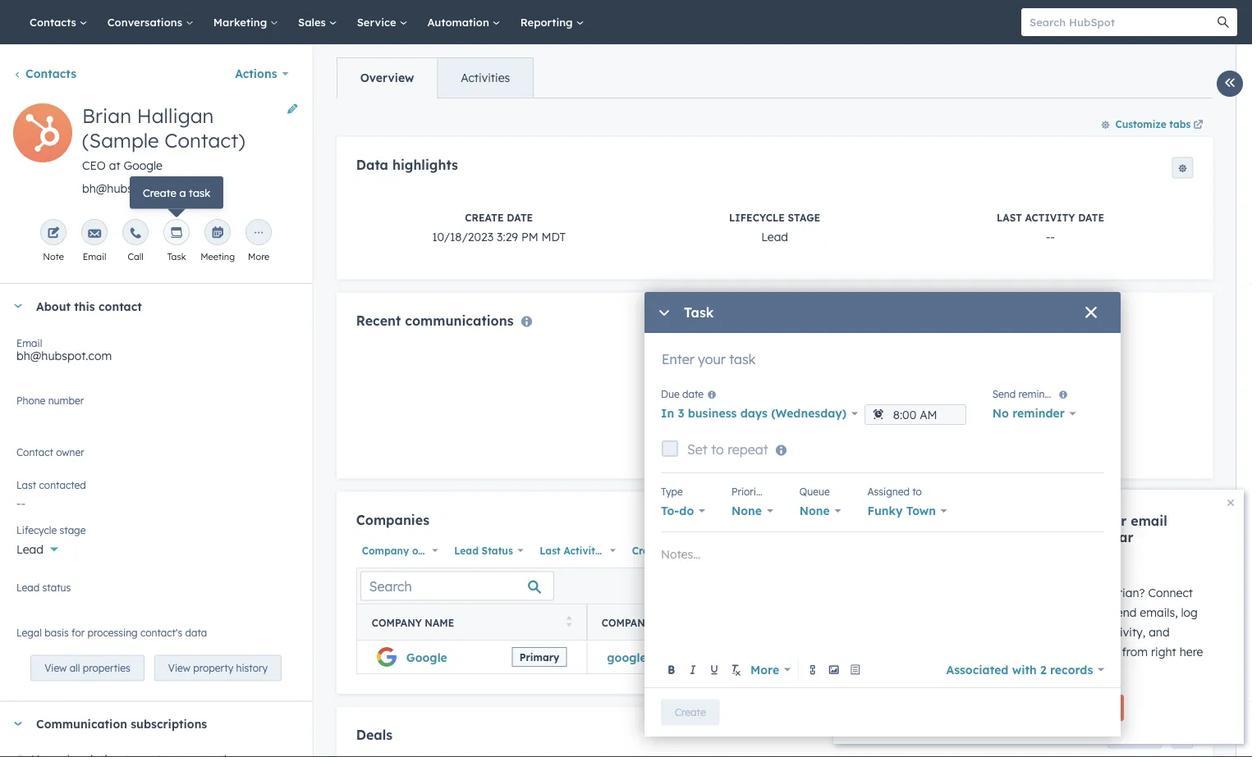 Task type: describe. For each thing, give the bounding box(es) containing it.
email image
[[88, 227, 101, 241]]

view all properties
[[44, 662, 130, 675]]

company owner
[[361, 545, 442, 557]]

press to sort. image
[[565, 616, 572, 628]]

in
[[989, 665, 999, 679]]

companies
[[356, 512, 429, 528]]

call
[[128, 251, 143, 263]]

create date
[[632, 545, 691, 557]]

caret image for about this contact
[[13, 304, 23, 308]]

email for email bh@hubspot.com
[[16, 337, 42, 349]]

1 vertical spatial google
[[406, 651, 447, 665]]

brian halligan (sample contact)
[[82, 103, 245, 153]]

create for create date 10/18/2023 3:29 pm mdt
[[465, 211, 503, 224]]

1 vertical spatial your
[[989, 606, 1013, 620]]

a
[[179, 186, 186, 200]]

service link
[[347, 0, 417, 44]]

owner up last contacted
[[36, 452, 69, 467]]

0 vertical spatial contacts link
[[20, 0, 97, 44]]

funky town button
[[867, 500, 947, 523]]

service
[[357, 15, 399, 29]]

associated
[[946, 663, 1009, 677]]

from
[[1122, 645, 1148, 660]]

stage
[[60, 524, 86, 537]]

out
[[1075, 586, 1093, 601]]

last activity date --
[[996, 211, 1104, 244]]

send reminder
[[992, 388, 1060, 400]]

due
[[661, 388, 680, 400]]

account inside pro tip: connect your email account and calendar
[[989, 530, 1042, 546]]

company for company domain name
[[601, 617, 651, 629]]

task
[[189, 186, 210, 200]]

emails,
[[1140, 606, 1178, 620]]

lead for lead
[[16, 543, 43, 557]]

1 press to sort. element from the left
[[565, 616, 572, 630]]

due date
[[661, 388, 704, 400]]

status
[[481, 545, 513, 557]]

to for set
[[711, 442, 724, 458]]

view property history
[[168, 662, 268, 675]]

minimize dialog image
[[658, 307, 671, 320]]

send
[[992, 388, 1016, 400]]

ready to reach out to brian? connect your email account to send emails, log your contacts' email activity, and schedule meetings — all from right here in hubspot.
[[989, 586, 1203, 679]]

pro
[[989, 513, 1012, 530]]

lead status
[[454, 545, 513, 557]]

for
[[72, 627, 85, 639]]

priority
[[732, 486, 765, 498]]

note image
[[47, 227, 60, 241]]

call image
[[129, 227, 142, 241]]

communications
[[405, 312, 513, 329]]

close dialog image
[[1085, 307, 1098, 320]]

overview button
[[337, 58, 437, 98]]

to left send
[[1097, 606, 1108, 620]]

last for last activity date
[[539, 545, 560, 557]]

processing
[[87, 627, 138, 639]]

contacts inside contacts link
[[30, 15, 79, 29]]

—
[[1093, 645, 1103, 660]]

last for last activity date --
[[996, 211, 1022, 224]]

3
[[678, 407, 684, 421]]

customize
[[1115, 118, 1166, 130]]

funky town
[[867, 504, 936, 518]]

do
[[679, 504, 694, 518]]

to right out
[[1096, 586, 1107, 601]]

connect
[[1041, 513, 1092, 530]]

pm
[[521, 229, 538, 244]]

properties
[[83, 662, 130, 675]]

google.com
[[607, 651, 673, 665]]

in
[[661, 407, 674, 421]]

data highlights
[[356, 157, 458, 173]]

date
[[682, 388, 704, 400]]

0 horizontal spatial email
[[1017, 606, 1046, 620]]

primary
[[519, 652, 559, 664]]

tabs
[[1169, 118, 1190, 130]]

0 vertical spatial bh@hubspot.com
[[82, 181, 177, 196]]

customize tabs link
[[1093, 111, 1213, 137]]

deals
[[356, 728, 392, 744]]

contact
[[16, 446, 53, 459]]

0 horizontal spatial more
[[248, 251, 269, 263]]

property
[[193, 662, 233, 675]]

email bh@hubspot.com
[[16, 337, 112, 363]]

meetings
[[1040, 645, 1090, 660]]

communication
[[36, 717, 127, 732]]

activities
[[460, 71, 510, 85]]

business
[[688, 407, 737, 421]]

to-do button
[[661, 500, 705, 523]]

HH:MM text field
[[864, 405, 966, 425]]

add button for deals
[[1107, 728, 1162, 749]]

company name
[[371, 617, 454, 629]]

company for company owner
[[361, 545, 409, 557]]

no reminder button
[[992, 402, 1076, 425]]

here
[[1180, 645, 1203, 660]]

no for no activities.
[[739, 442, 755, 456]]

mdt
[[541, 229, 565, 244]]

email for email
[[83, 251, 106, 263]]

stage
[[787, 211, 820, 224]]

2 vertical spatial your
[[989, 626, 1013, 640]]

add button for companies
[[1107, 512, 1162, 534]]

contacts'
[[1017, 626, 1066, 640]]

(wednesday)
[[771, 407, 847, 421]]

about this contact
[[36, 299, 142, 313]]

lead for lead status
[[16, 582, 40, 594]]

activity,
[[1102, 626, 1146, 640]]

no reminder
[[992, 407, 1065, 421]]

your inside pro tip: connect your email account and calendar
[[1097, 513, 1127, 530]]

ready
[[989, 586, 1024, 601]]

set to repeat
[[687, 442, 768, 458]]

company for company name
[[371, 617, 421, 629]]

communication subscriptions button
[[0, 702, 289, 746]]

no inside contact owner no owner
[[16, 452, 32, 467]]

activities button
[[437, 58, 533, 98]]

legal basis for processing contact's data
[[16, 627, 207, 639]]

more inside more popup button
[[750, 663, 779, 677]]

1 vertical spatial contacts link
[[13, 67, 76, 81]]

meeting
[[200, 251, 235, 263]]

all inside 'ready to reach out to brian? connect your email account to send emails, log your contacts' email activity, and schedule meetings — all from right here in hubspot.'
[[1106, 645, 1119, 660]]

marketing
[[213, 15, 270, 29]]

2
[[1040, 663, 1047, 677]]

automation
[[427, 15, 492, 29]]

at
[[109, 158, 120, 173]]



Task type: locate. For each thing, give the bounding box(es) containing it.
0 vertical spatial account
[[989, 530, 1042, 546]]

contacts
[[30, 15, 79, 29], [25, 67, 76, 81]]

Phone number text field
[[16, 392, 296, 424]]

none button for priority
[[732, 500, 773, 523]]

and
[[1046, 530, 1071, 546], [1149, 626, 1170, 640]]

0 vertical spatial and
[[1046, 530, 1071, 546]]

and left press to sort. image
[[1149, 626, 1170, 640]]

email up brian?
[[1131, 513, 1167, 530]]

create for create a task
[[143, 186, 176, 200]]

none button
[[732, 500, 773, 523], [799, 500, 841, 523]]

(sample
[[82, 128, 159, 153]]

0 vertical spatial contacts
[[30, 15, 79, 29]]

right
[[1151, 645, 1176, 660]]

create inside tooltip
[[143, 186, 176, 200]]

lifecycle left the stage in the top of the page
[[729, 211, 784, 224]]

recent communications
[[356, 312, 513, 329]]

last inside last activity date --
[[996, 211, 1022, 224]]

lead for lead status
[[454, 545, 478, 557]]

caret image
[[13, 304, 23, 308], [13, 722, 23, 726]]

this
[[74, 299, 95, 313]]

company owner button
[[356, 540, 442, 562]]

1 vertical spatial email
[[1017, 606, 1046, 620]]

recent
[[356, 312, 400, 329]]

2 horizontal spatial last
[[996, 211, 1022, 224]]

google
[[124, 158, 163, 173], [406, 651, 447, 665]]

more down the more image
[[248, 251, 269, 263]]

your up the schedule in the bottom of the page
[[989, 626, 1013, 640]]

link opens in a new window image
[[676, 653, 688, 665], [676, 653, 688, 665]]

Search search field
[[360, 572, 554, 602]]

0 vertical spatial lifecycle
[[729, 211, 784, 224]]

0 vertical spatial task
[[167, 251, 186, 263]]

customize tabs
[[1115, 118, 1190, 130]]

press to sort. element down last activity date popup button
[[565, 616, 572, 630]]

0 horizontal spatial task
[[167, 251, 186, 263]]

2 vertical spatial email
[[1070, 626, 1099, 640]]

2 none button from the left
[[799, 500, 841, 523]]

company domain name
[[601, 617, 730, 629]]

to right set
[[711, 442, 724, 458]]

1 add from the top
[[1132, 517, 1151, 529]]

company up 'google.com'
[[601, 617, 651, 629]]

create a task
[[143, 186, 210, 200]]

1 horizontal spatial all
[[1106, 645, 1119, 660]]

1 add button from the top
[[1107, 512, 1162, 534]]

activities.
[[758, 442, 810, 456]]

1 horizontal spatial and
[[1149, 626, 1170, 640]]

email down email image in the top left of the page
[[83, 251, 106, 263]]

to-
[[661, 504, 679, 518]]

no for no reminder
[[992, 407, 1009, 421]]

to-do
[[661, 504, 694, 518]]

create down "google.com" link
[[675, 707, 706, 719]]

account down out
[[1050, 606, 1093, 620]]

1 vertical spatial more
[[750, 663, 779, 677]]

caret image inside about this contact "dropdown button"
[[13, 304, 23, 308]]

owner down companies
[[412, 545, 442, 557]]

none for priority
[[732, 504, 762, 518]]

name
[[424, 617, 454, 629]]

all right —
[[1106, 645, 1119, 660]]

1 horizontal spatial lifecycle
[[729, 211, 784, 224]]

bh@hubspot.com down ceo at google
[[82, 181, 177, 196]]

caret image left about
[[13, 304, 23, 308]]

phone number
[[16, 394, 84, 407]]

create for create
[[675, 707, 706, 719]]

2 view from the left
[[168, 662, 190, 675]]

caret image for communication subscriptions
[[13, 722, 23, 726]]

0 horizontal spatial none
[[732, 504, 762, 518]]

create up 10/18/2023
[[465, 211, 503, 224]]

bh@hubspot.com up number
[[16, 349, 112, 363]]

date inside create date 10/18/2023 3:29 pm mdt
[[506, 211, 532, 224]]

0 vertical spatial add
[[1132, 517, 1151, 529]]

company inside popup button
[[361, 545, 409, 557]]

reach
[[1041, 586, 1072, 601]]

1 none from the left
[[732, 504, 762, 518]]

--
[[812, 651, 821, 665]]

contact's
[[140, 627, 182, 639]]

1 vertical spatial add button
[[1107, 728, 1162, 749]]

none button down queue at bottom right
[[799, 500, 841, 523]]

navigation
[[336, 57, 533, 99]]

none down queue at bottom right
[[799, 504, 830, 518]]

schedule
[[989, 645, 1037, 660]]

1 horizontal spatial task
[[684, 305, 714, 321]]

activity inside popup button
[[563, 545, 601, 557]]

1 horizontal spatial account
[[1050, 606, 1093, 620]]

history
[[236, 662, 268, 675]]

create inside 'button'
[[675, 707, 706, 719]]

1 vertical spatial email
[[16, 337, 42, 349]]

email down about
[[16, 337, 42, 349]]

reminder for no reminder
[[1012, 407, 1065, 421]]

0 vertical spatial google
[[124, 158, 163, 173]]

lifecycle for lifecycle stage lead
[[729, 211, 784, 224]]

google down name
[[406, 651, 447, 665]]

google right at
[[124, 158, 163, 173]]

no up last contacted
[[16, 452, 32, 467]]

company down companies
[[361, 545, 409, 557]]

1 horizontal spatial none button
[[799, 500, 841, 523]]

more image
[[252, 227, 265, 241]]

set
[[687, 442, 707, 458]]

task right the minimize dialog image
[[684, 305, 714, 321]]

1 horizontal spatial none
[[799, 504, 830, 518]]

0 horizontal spatial none button
[[732, 500, 773, 523]]

1 vertical spatial add
[[1132, 732, 1151, 745]]

0 horizontal spatial last
[[16, 479, 36, 491]]

contact owner no owner
[[16, 446, 84, 467]]

caret image left communication
[[13, 722, 23, 726]]

reminder down send reminder
[[1012, 407, 1065, 421]]

task
[[167, 251, 186, 263], [684, 305, 714, 321]]

in 3 business days (wednesday)
[[661, 407, 847, 421]]

none button for queue
[[799, 500, 841, 523]]

number
[[48, 394, 84, 407]]

activity for last activity date
[[563, 545, 601, 557]]

activity inside last activity date --
[[1025, 211, 1075, 224]]

send
[[1111, 606, 1137, 620]]

press to sort. element
[[565, 616, 572, 630], [1171, 616, 1177, 630]]

1 horizontal spatial no
[[739, 442, 755, 456]]

ceo
[[82, 158, 106, 173]]

1 horizontal spatial last
[[539, 545, 560, 557]]

0 horizontal spatial press to sort. element
[[565, 616, 572, 630]]

0 vertical spatial email
[[83, 251, 106, 263]]

view for view all properties
[[44, 662, 67, 675]]

1 vertical spatial and
[[1149, 626, 1170, 640]]

owner up contacted
[[56, 446, 84, 459]]

1 horizontal spatial activity
[[1025, 211, 1075, 224]]

Search HubSpot search field
[[1021, 8, 1222, 36]]

owner for contact owner no owner
[[56, 446, 84, 459]]

2 add button from the top
[[1107, 728, 1162, 749]]

email inside email bh@hubspot.com
[[16, 337, 42, 349]]

0 horizontal spatial google
[[124, 158, 163, 173]]

2 press to sort. element from the left
[[1171, 616, 1177, 630]]

owner for company owner
[[412, 545, 442, 557]]

2 caret image from the top
[[13, 722, 23, 726]]

none button down priority
[[732, 500, 773, 523]]

task image
[[170, 227, 183, 241]]

reminder inside "popup button"
[[1012, 407, 1065, 421]]

contact)
[[164, 128, 245, 153]]

conversations
[[107, 15, 185, 29]]

with
[[1012, 663, 1037, 677]]

edit button
[[13, 103, 72, 168]]

1 vertical spatial all
[[70, 662, 80, 675]]

associated with 2 records
[[946, 663, 1093, 677]]

0 vertical spatial last
[[996, 211, 1022, 224]]

last inside popup button
[[539, 545, 560, 557]]

more left --
[[750, 663, 779, 677]]

navigation containing overview
[[336, 57, 533, 99]]

no
[[992, 407, 1009, 421], [739, 442, 755, 456], [16, 452, 32, 467]]

add for deals
[[1132, 732, 1151, 745]]

1 vertical spatial reminder
[[1012, 407, 1065, 421]]

create inside popup button
[[632, 545, 664, 557]]

0 vertical spatial add button
[[1107, 512, 1162, 534]]

no down 'in 3 business days (wednesday)'
[[739, 442, 755, 456]]

1 vertical spatial account
[[1050, 606, 1093, 620]]

add for companies
[[1132, 517, 1151, 529]]

0 vertical spatial your
[[1097, 513, 1127, 530]]

add
[[1132, 517, 1151, 529], [1132, 732, 1151, 745]]

to for ready
[[1027, 586, 1038, 601]]

0 horizontal spatial view
[[44, 662, 67, 675]]

meeting image
[[211, 227, 224, 241]]

create down to-
[[632, 545, 664, 557]]

lead
[[761, 229, 788, 244], [16, 543, 43, 557], [454, 545, 478, 557], [16, 582, 40, 594]]

1 horizontal spatial press to sort. element
[[1171, 616, 1177, 630]]

2 vertical spatial last
[[539, 545, 560, 557]]

create for create date
[[632, 545, 664, 557]]

create a task tooltip
[[130, 177, 223, 209]]

lifecycle inside lifecycle stage lead
[[729, 211, 784, 224]]

1 caret image from the top
[[13, 304, 23, 308]]

last for last contacted
[[16, 479, 36, 491]]

view
[[44, 662, 67, 675], [168, 662, 190, 675]]

0 horizontal spatial no
[[16, 452, 32, 467]]

1 vertical spatial activity
[[563, 545, 601, 557]]

0 horizontal spatial activity
[[563, 545, 601, 557]]

lead status
[[16, 582, 71, 594]]

1 view from the left
[[44, 662, 67, 675]]

all left properties on the bottom of the page
[[70, 662, 80, 675]]

pro tip: connect your email account and calendar
[[989, 513, 1167, 546]]

0 vertical spatial activity
[[1025, 211, 1075, 224]]

associated with 2 records button
[[946, 659, 1104, 682]]

records
[[1050, 663, 1093, 677]]

Last contacted text field
[[16, 488, 296, 515]]

no activities. alert
[[356, 348, 1193, 459]]

to up "town"
[[912, 486, 922, 498]]

0 horizontal spatial all
[[70, 662, 80, 675]]

last activity date button
[[533, 540, 627, 562]]

your right connect
[[1097, 513, 1127, 530]]

no inside alert
[[739, 442, 755, 456]]

account up ready
[[989, 530, 1042, 546]]

date inside last activity date --
[[1078, 211, 1104, 224]]

last contacted
[[16, 479, 86, 491]]

email up —
[[1070, 626, 1099, 640]]

no down send
[[992, 407, 1009, 421]]

press to sort. image
[[1171, 616, 1177, 628]]

lifecycle
[[729, 211, 784, 224], [16, 524, 57, 537]]

company left name
[[371, 617, 421, 629]]

brian
[[82, 103, 131, 128]]

lifecycle for lifecycle stage
[[16, 524, 57, 537]]

your down ready
[[989, 606, 1013, 620]]

search image
[[1218, 16, 1229, 28]]

about this contact button
[[0, 284, 296, 328]]

assigned to
[[867, 486, 922, 498]]

caret image inside communication subscriptions dropdown button
[[13, 722, 23, 726]]

0 vertical spatial caret image
[[13, 304, 23, 308]]

more
[[248, 251, 269, 263], [750, 663, 779, 677]]

0 vertical spatial email
[[1131, 513, 1167, 530]]

task down task icon
[[167, 251, 186, 263]]

lifecycle stage lead
[[729, 211, 820, 244]]

Title text field
[[661, 350, 1104, 383]]

lead inside lifecycle stage lead
[[761, 229, 788, 244]]

to for assigned
[[912, 486, 922, 498]]

to left reach
[[1027, 586, 1038, 601]]

0 horizontal spatial lifecycle
[[16, 524, 57, 537]]

account inside 'ready to reach out to brian? connect your email account to send emails, log your contacts' email activity, and schedule meetings — all from right here in hubspot.'
[[1050, 606, 1093, 620]]

and inside 'ready to reach out to brian? connect your email account to send emails, log your contacts' email activity, and schedule meetings — all from right here in hubspot.'
[[1149, 626, 1170, 640]]

create left a
[[143, 186, 176, 200]]

search button
[[1209, 8, 1237, 36]]

marketing link
[[203, 0, 288, 44]]

data
[[185, 627, 207, 639]]

more button
[[747, 659, 794, 682]]

1 vertical spatial contacts
[[25, 67, 76, 81]]

no activities.
[[739, 442, 810, 456]]

1 vertical spatial last
[[16, 479, 36, 491]]

communication subscriptions
[[36, 717, 207, 732]]

2 none from the left
[[799, 504, 830, 518]]

1 horizontal spatial more
[[750, 663, 779, 677]]

0 vertical spatial more
[[248, 251, 269, 263]]

0 horizontal spatial and
[[1046, 530, 1071, 546]]

activity for last activity date --
[[1025, 211, 1075, 224]]

0 vertical spatial all
[[1106, 645, 1119, 660]]

view down basis
[[44, 662, 67, 675]]

close image
[[1227, 500, 1234, 507]]

status
[[42, 582, 71, 594]]

view for view property history
[[168, 662, 190, 675]]

lifecycle left stage
[[16, 524, 57, 537]]

create inside create date 10/18/2023 3:29 pm mdt
[[465, 211, 503, 224]]

1 vertical spatial bh@hubspot.com
[[16, 349, 112, 363]]

1 none button from the left
[[732, 500, 773, 523]]

and right tip:
[[1046, 530, 1071, 546]]

email inside pro tip: connect your email account and calendar
[[1131, 513, 1167, 530]]

last activity date
[[539, 545, 627, 557]]

2 add from the top
[[1132, 732, 1151, 745]]

1 vertical spatial lifecycle
[[16, 524, 57, 537]]

press to sort. element left log
[[1171, 616, 1177, 630]]

basis
[[45, 627, 69, 639]]

overview
[[360, 71, 414, 85]]

owner inside popup button
[[412, 545, 442, 557]]

none for queue
[[799, 504, 830, 518]]

1 horizontal spatial email
[[83, 251, 106, 263]]

1 vertical spatial caret image
[[13, 722, 23, 726]]

email up contacts'
[[1017, 606, 1046, 620]]

subscriptions
[[131, 717, 207, 732]]

0 horizontal spatial email
[[16, 337, 42, 349]]

0 vertical spatial reminder
[[1019, 388, 1060, 400]]

1 horizontal spatial google
[[406, 651, 447, 665]]

account
[[989, 530, 1042, 546], [1050, 606, 1093, 620]]

reminder up the no reminder "popup button"
[[1019, 388, 1060, 400]]

contacted
[[39, 479, 86, 491]]

none down priority
[[732, 504, 762, 518]]

email
[[1131, 513, 1167, 530], [1017, 606, 1046, 620], [1070, 626, 1099, 640]]

reminder
[[1019, 388, 1060, 400], [1012, 407, 1065, 421]]

2 horizontal spatial email
[[1131, 513, 1167, 530]]

1 horizontal spatial email
[[1070, 626, 1099, 640]]

view left property
[[168, 662, 190, 675]]

and inside pro tip: connect your email account and calendar
[[1046, 530, 1071, 546]]

create date 10/18/2023 3:29 pm mdt
[[432, 211, 565, 244]]

0 horizontal spatial account
[[989, 530, 1042, 546]]

reminder for send reminder
[[1019, 388, 1060, 400]]

no inside "popup button"
[[992, 407, 1009, 421]]

contact
[[99, 299, 142, 313]]

days
[[740, 407, 768, 421]]

1 vertical spatial task
[[684, 305, 714, 321]]

1 horizontal spatial view
[[168, 662, 190, 675]]

note
[[43, 251, 64, 263]]

2 horizontal spatial no
[[992, 407, 1009, 421]]

brian?
[[1110, 586, 1145, 601]]



Task type: vqa. For each thing, say whether or not it's contained in the screenshot.
Create Date popup button on the bottom of the page
yes



